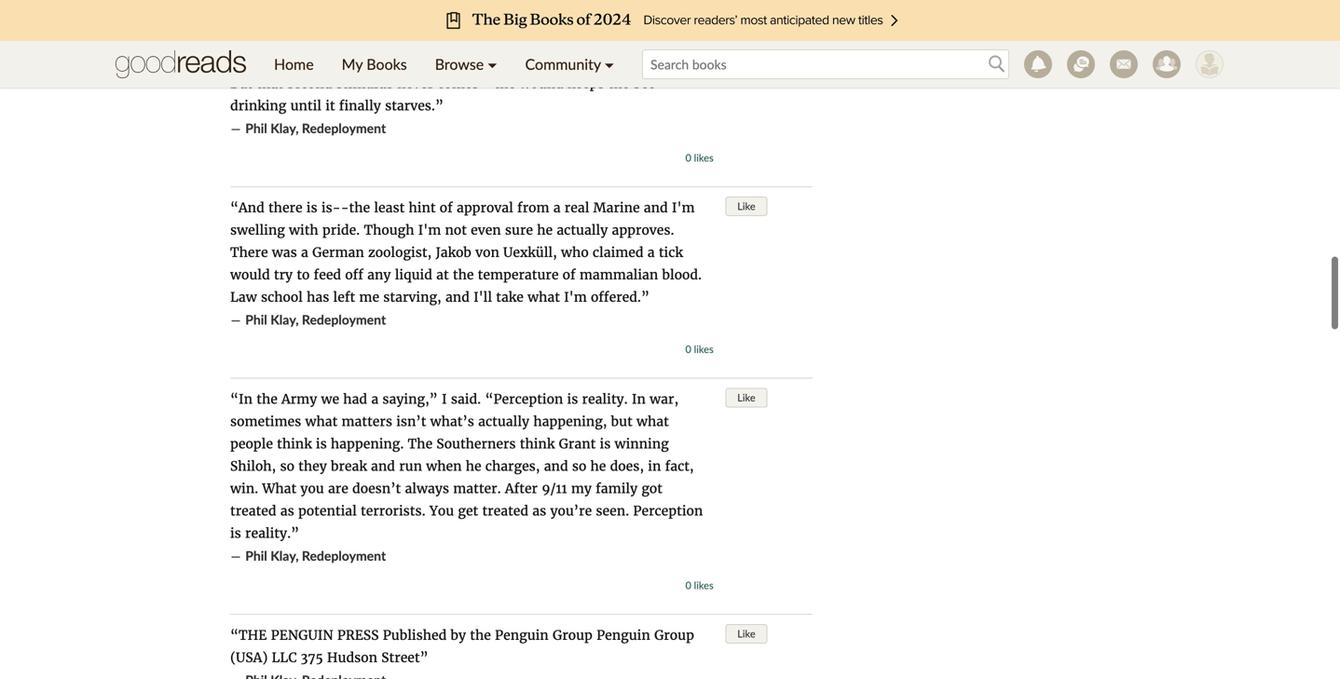 Task type: locate. For each thing, give the bounding box(es) containing it.
zoologist,
[[368, 244, 432, 261]]

he up my
[[591, 458, 606, 475]]

offered."
[[591, 289, 650, 306]]

i'm up approves.
[[672, 199, 695, 216]]

1 vertical spatial 0
[[686, 343, 692, 356]]

isn't
[[396, 413, 426, 430]]

sam green image
[[1196, 50, 1224, 78]]

1 think from the left
[[277, 436, 312, 453]]

what
[[262, 481, 297, 497]]

0 vertical spatial like
[[738, 200, 756, 213]]

0 horizontal spatial ▾
[[488, 55, 497, 73]]

2 horizontal spatial what
[[637, 413, 669, 430]]

so up what
[[280, 458, 295, 475]]

has
[[307, 289, 329, 306]]

2 0 likes from the top
[[686, 343, 714, 356]]

from
[[517, 199, 550, 216]]

1 like from the top
[[738, 200, 756, 213]]

are
[[328, 481, 349, 497]]

1 horizontal spatial ▾
[[605, 55, 614, 73]]

not
[[445, 222, 467, 239]]

like link for "in the army we had a saying," i said. "perception is reality. in war, sometimes what matters isn't what's actually happening, but what people think is happening. the southerners think grant is winning shiloh, so they break and run when he charges, and so he does, in fact, win. what you are doesn't always matter. after 9/11 my family got treated as potential terrorists. you get treated as you're seen. perception is reality."
[[726, 388, 768, 408]]

3 phil from the top
[[245, 548, 267, 564]]

redeployment down "my"
[[302, 120, 386, 136]]

0 horizontal spatial penguin
[[495, 627, 549, 644]]

menu
[[260, 41, 628, 88]]

2 vertical spatial like
[[738, 628, 756, 640]]

0 horizontal spatial actually
[[478, 413, 530, 430]]

0 vertical spatial i'm
[[672, 199, 695, 216]]

1 horizontal spatial so
[[572, 458, 587, 475]]

klay, inside ― phil klay, redeployment
[[271, 120, 299, 136]]

what right take
[[528, 289, 560, 306]]

0 horizontal spatial think
[[277, 436, 312, 453]]

phil inside ― phil klay, redeployment
[[245, 120, 267, 136]]

1 penguin from the left
[[495, 627, 549, 644]]

2 vertical spatial like link
[[726, 625, 768, 644]]

0 horizontal spatial as
[[280, 503, 294, 520]]

0 vertical spatial ―
[[230, 120, 241, 137]]

phil down law
[[245, 312, 267, 328]]

southerners
[[437, 436, 516, 453]]

in
[[648, 458, 661, 475]]

is right grant
[[600, 436, 611, 453]]

3 klay, from the top
[[271, 548, 299, 564]]

2 likes from the top
[[694, 343, 714, 356]]

tick
[[659, 244, 683, 261]]

is up happening,
[[567, 391, 578, 408]]

2 vertical spatial redeployment link
[[302, 548, 386, 564]]

is left "reality.""
[[230, 525, 241, 542]]

2 horizontal spatial he
[[591, 458, 606, 475]]

like link
[[726, 197, 768, 216], [726, 388, 768, 408], [726, 625, 768, 644]]

2 klay, from the top
[[271, 312, 299, 328]]

― inside "in the army we had a saying," i said. "perception is reality. in war, sometimes what matters isn't what's actually happening, but what people think is happening. the southerners think grant is winning shiloh, so they break and run when he charges, and so he does, in fact, win. what you are doesn't always matter. after 9/11 my family got treated as potential terrorists. you get treated as you're seen. perception is reality." ― phil klay, redeployment
[[230, 548, 241, 565]]

2 vertical spatial 0
[[686, 579, 692, 592]]

1 redeployment from the top
[[302, 120, 386, 136]]

3 ― from the top
[[230, 548, 241, 565]]

phil down "reality.""
[[245, 548, 267, 564]]

0 horizontal spatial treated
[[230, 503, 277, 520]]

1 vertical spatial 0 likes
[[686, 343, 714, 356]]

1 vertical spatial redeployment
[[302, 312, 386, 328]]

1 horizontal spatial group
[[654, 627, 694, 644]]

is
[[307, 199, 318, 216], [567, 391, 578, 408], [316, 436, 327, 453], [600, 436, 611, 453], [230, 525, 241, 542]]

the inside "the penguin press published by the penguin group penguin group (usa) llc 375 hudson street"
[[470, 627, 491, 644]]

0 vertical spatial redeployment link
[[302, 120, 386, 136]]

think
[[277, 436, 312, 453], [520, 436, 555, 453]]

a right was
[[301, 244, 308, 261]]

2 ― from the top
[[230, 312, 241, 329]]

0 vertical spatial 0 likes
[[686, 151, 714, 164]]

2 vertical spatial 0 likes link
[[686, 579, 714, 592]]

matters
[[342, 413, 392, 430]]

redeployment inside ― phil klay, redeployment
[[302, 120, 386, 136]]

0 vertical spatial actually
[[557, 222, 608, 239]]

2 so from the left
[[572, 458, 587, 475]]

you
[[301, 481, 324, 497]]

he down from
[[537, 222, 553, 239]]

hint
[[409, 199, 436, 216]]

happening.
[[331, 436, 404, 453]]

von
[[476, 244, 500, 261]]

1 horizontal spatial think
[[520, 436, 555, 453]]

1 group from the left
[[553, 627, 593, 644]]

a left real at the top of page
[[553, 199, 561, 216]]

1 horizontal spatial actually
[[557, 222, 608, 239]]

the right by
[[470, 627, 491, 644]]

as down what
[[280, 503, 294, 520]]

2 vertical spatial klay,
[[271, 548, 299, 564]]

actually down "perception
[[478, 413, 530, 430]]

charges,
[[485, 458, 540, 475]]

i'm down who
[[564, 289, 587, 306]]

and left i'll
[[446, 289, 470, 306]]

1 vertical spatial redeployment link
[[302, 312, 386, 328]]

0 vertical spatial phil
[[245, 120, 267, 136]]

klay, down the school
[[271, 312, 299, 328]]

1 like link from the top
[[726, 197, 768, 216]]

the
[[408, 436, 433, 453]]

▾ for browse ▾
[[488, 55, 497, 73]]

3 redeployment from the top
[[302, 548, 386, 564]]

2 like link from the top
[[726, 388, 768, 408]]

1 horizontal spatial penguin
[[597, 627, 650, 644]]

1 vertical spatial actually
[[478, 413, 530, 430]]

redeployment link down the potential
[[302, 548, 386, 564]]

3 like from the top
[[738, 628, 756, 640]]

redeployment down the potential
[[302, 548, 386, 564]]

3 0 from the top
[[686, 579, 692, 592]]

german
[[312, 244, 364, 261]]

redeployment link down "my"
[[302, 120, 386, 136]]

like
[[738, 200, 756, 213], [738, 392, 756, 404], [738, 628, 756, 640]]

1 treated from the left
[[230, 503, 277, 520]]

0 horizontal spatial he
[[466, 458, 482, 475]]

phil
[[245, 120, 267, 136], [245, 312, 267, 328], [245, 548, 267, 564]]

2 0 from the top
[[686, 343, 692, 356]]

0 horizontal spatial so
[[280, 458, 295, 475]]

0 likes
[[686, 151, 714, 164], [686, 343, 714, 356], [686, 579, 714, 592]]

0 vertical spatial likes
[[694, 151, 714, 164]]

▾ inside browse ▾ "popup button"
[[488, 55, 497, 73]]

was
[[272, 244, 297, 261]]

0 vertical spatial redeployment
[[302, 120, 386, 136]]

klay, down home 'link'
[[271, 120, 299, 136]]

1 horizontal spatial i'm
[[564, 289, 587, 306]]

what
[[528, 289, 560, 306], [305, 413, 338, 430], [637, 413, 669, 430]]

0 vertical spatial 0
[[686, 151, 692, 164]]

redeployment link down left
[[302, 312, 386, 328]]

2 0 likes link from the top
[[686, 343, 714, 356]]

and up doesn't in the left of the page
[[371, 458, 395, 475]]

1 horizontal spatial what
[[528, 289, 560, 306]]

there
[[230, 244, 268, 261]]

treated down after
[[482, 503, 529, 520]]

people
[[230, 436, 273, 453]]

potential
[[298, 503, 357, 520]]

sometimes
[[230, 413, 301, 430]]

―
[[230, 120, 241, 137], [230, 312, 241, 329], [230, 548, 241, 565]]

group
[[553, 627, 593, 644], [654, 627, 694, 644]]

actually down real at the top of page
[[557, 222, 608, 239]]

what up winning
[[637, 413, 669, 430]]

llc
[[272, 650, 297, 667]]

3 0 likes from the top
[[686, 579, 714, 592]]

2 vertical spatial likes
[[694, 579, 714, 592]]

1 vertical spatial of
[[563, 267, 576, 283]]

klay, down "reality.""
[[271, 548, 299, 564]]

2 redeployment link from the top
[[302, 312, 386, 328]]

1 horizontal spatial he
[[537, 222, 553, 239]]

community
[[525, 55, 601, 73]]

0 vertical spatial klay,
[[271, 120, 299, 136]]

of right hint
[[440, 199, 453, 216]]

think up charges,
[[520, 436, 555, 453]]

0 horizontal spatial i'm
[[418, 222, 441, 239]]

1 vertical spatial likes
[[694, 343, 714, 356]]

2 as from the left
[[533, 503, 547, 520]]

you
[[430, 503, 454, 520]]

0 vertical spatial like link
[[726, 197, 768, 216]]

1 horizontal spatial treated
[[482, 503, 529, 520]]

as down 9/11
[[533, 503, 547, 520]]

0 vertical spatial 0 likes link
[[686, 151, 714, 164]]

375
[[301, 650, 323, 667]]

he down southerners
[[466, 458, 482, 475]]

― down law
[[230, 312, 241, 329]]

▾ right community
[[605, 55, 614, 73]]

2 redeployment from the top
[[302, 312, 386, 328]]

― phil klay, redeployment
[[230, 120, 386, 137]]

▾ right browse
[[488, 55, 497, 73]]

0 vertical spatial of
[[440, 199, 453, 216]]

in
[[632, 391, 646, 408]]

treated down win.
[[230, 503, 277, 520]]

my group discussions image
[[1067, 50, 1095, 78]]

2 like from the top
[[738, 392, 756, 404]]

1 0 from the top
[[686, 151, 692, 164]]

uexküll,
[[503, 244, 557, 261]]

1 vertical spatial ―
[[230, 312, 241, 329]]

family
[[596, 481, 638, 497]]

a right had
[[371, 391, 379, 408]]

treated
[[230, 503, 277, 520], [482, 503, 529, 520]]

2 phil from the top
[[245, 312, 267, 328]]

liquid
[[395, 267, 432, 283]]

i'm down hint
[[418, 222, 441, 239]]

matter.
[[453, 481, 501, 497]]

starving,
[[383, 289, 442, 306]]

1 vertical spatial 0 likes link
[[686, 343, 714, 356]]

0 horizontal spatial of
[[440, 199, 453, 216]]

▾ inside community ▾ popup button
[[605, 55, 614, 73]]

1 vertical spatial like
[[738, 392, 756, 404]]

1 vertical spatial phil
[[245, 312, 267, 328]]

claimed
[[593, 244, 644, 261]]

street"
[[382, 650, 428, 667]]

what down we
[[305, 413, 338, 430]]

get
[[458, 503, 478, 520]]

so down grant
[[572, 458, 587, 475]]

he
[[537, 222, 553, 239], [466, 458, 482, 475], [591, 458, 606, 475]]

3 likes from the top
[[694, 579, 714, 592]]

community ▾ button
[[511, 41, 628, 88]]

2 group from the left
[[654, 627, 694, 644]]

1 vertical spatial klay,
[[271, 312, 299, 328]]

so
[[280, 458, 295, 475], [572, 458, 587, 475]]

2 penguin from the left
[[597, 627, 650, 644]]

redeployment down left
[[302, 312, 386, 328]]

marine
[[593, 199, 640, 216]]

3 0 likes link from the top
[[686, 579, 714, 592]]

1 horizontal spatial as
[[533, 503, 547, 520]]

3 redeployment link from the top
[[302, 548, 386, 564]]

Search books text field
[[642, 49, 1010, 79]]

phil down home 'link'
[[245, 120, 267, 136]]

sure
[[505, 222, 533, 239]]

klay, inside "in the army we had a saying," i said. "perception is reality. in war, sometimes what matters isn't what's actually happening, but what people think is happening. the southerners think grant is winning shiloh, so they break and run when he charges, and so he does, in fact, win. what you are doesn't always matter. after 9/11 my family got treated as potential terrorists. you get treated as you're seen. perception is reality." ― phil klay, redeployment
[[271, 548, 299, 564]]

published
[[383, 627, 447, 644]]

real
[[565, 199, 590, 216]]

is left "is-"
[[307, 199, 318, 216]]

1 phil from the top
[[245, 120, 267, 136]]

press
[[337, 627, 379, 644]]

the
[[349, 199, 370, 216], [453, 267, 474, 283], [257, 391, 278, 408], [470, 627, 491, 644]]

think up they
[[277, 436, 312, 453]]

0 horizontal spatial group
[[553, 627, 593, 644]]

2 treated from the left
[[482, 503, 529, 520]]

redeployment inside '"and there is is--the least hint of approval from a real marine and i'm swelling with pride. though i'm not even sure he actually approves. there was a german zoologist, jakob von uexküll, who claimed a tick would try to feed off any liquid at the temperature of mammalian blood. law school has left me starving, and i'll take what i'm offered." ― phil klay, redeployment'
[[302, 312, 386, 328]]

2 horizontal spatial i'm
[[672, 199, 695, 216]]

but
[[611, 413, 633, 430]]

pride.
[[322, 222, 360, 239]]

(usa)
[[230, 650, 268, 667]]

like link for "and there is is--the least hint of approval from a real marine and i'm swelling with pride. though i'm not even sure he actually approves. there was a german zoologist, jakob von uexküll, who claimed a tick would try to feed off any liquid at the temperature of mammalian blood. law school has left me starving, and i'll take what i'm offered."
[[726, 197, 768, 216]]

redeployment
[[302, 120, 386, 136], [302, 312, 386, 328], [302, 548, 386, 564]]

likes
[[694, 151, 714, 164], [694, 343, 714, 356], [694, 579, 714, 592]]

and
[[644, 199, 668, 216], [446, 289, 470, 306], [371, 458, 395, 475], [544, 458, 568, 475]]

― down win.
[[230, 548, 241, 565]]

klay,
[[271, 120, 299, 136], [271, 312, 299, 328], [271, 548, 299, 564]]

they
[[298, 458, 327, 475]]

2 vertical spatial redeployment
[[302, 548, 386, 564]]

0 horizontal spatial what
[[305, 413, 338, 430]]

― up "and
[[230, 120, 241, 137]]

is inside '"and there is is--the least hint of approval from a real marine and i'm swelling with pride. though i'm not even sure he actually approves. there was a german zoologist, jakob von uexküll, who claimed a tick would try to feed off any liquid at the temperature of mammalian blood. law school has left me starving, and i'll take what i'm offered." ― phil klay, redeployment'
[[307, 199, 318, 216]]

2 vertical spatial ―
[[230, 548, 241, 565]]

the right "is-"
[[349, 199, 370, 216]]

had
[[343, 391, 367, 408]]

by
[[451, 627, 466, 644]]

2 ▾ from the left
[[605, 55, 614, 73]]

the up sometimes
[[257, 391, 278, 408]]

i'm
[[672, 199, 695, 216], [418, 222, 441, 239], [564, 289, 587, 306]]

as
[[280, 503, 294, 520], [533, 503, 547, 520]]

1 vertical spatial like link
[[726, 388, 768, 408]]

like for "in the army we had a saying," i said. "perception is reality. in war, sometimes what matters isn't what's actually happening, but what people think is happening. the southerners think grant is winning shiloh, so they break and run when he charges, and so he does, in fact, win. what you are doesn't always matter. after 9/11 my family got treated as potential terrorists. you get treated as you're seen. perception is reality."
[[738, 392, 756, 404]]

1 klay, from the top
[[271, 120, 299, 136]]

of down who
[[563, 267, 576, 283]]

0 for marine
[[686, 343, 692, 356]]

1 ▾ from the left
[[488, 55, 497, 73]]

-
[[341, 199, 349, 216]]

2 vertical spatial phil
[[245, 548, 267, 564]]

2 vertical spatial 0 likes
[[686, 579, 714, 592]]



Task type: describe. For each thing, give the bounding box(es) containing it.
community ▾
[[525, 55, 614, 73]]

try
[[274, 267, 293, 283]]

inbox image
[[1110, 50, 1138, 78]]

1 redeployment link from the top
[[302, 120, 386, 136]]

friend requests image
[[1153, 50, 1181, 78]]

school
[[261, 289, 303, 306]]

― inside '"and there is is--the least hint of approval from a real marine and i'm swelling with pride. though i'm not even sure he actually approves. there was a german zoologist, jakob von uexküll, who claimed a tick would try to feed off any liquid at the temperature of mammalian blood. law school has left me starving, and i'll take what i'm offered." ― phil klay, redeployment'
[[230, 312, 241, 329]]

klay, inside '"and there is is--the least hint of approval from a real marine and i'm swelling with pride. though i'm not even sure he actually approves. there was a german zoologist, jakob von uexküll, who claimed a tick would try to feed off any liquid at the temperature of mammalian blood. law school has left me starving, and i'll take what i'm offered." ― phil klay, redeployment'
[[271, 312, 299, 328]]

0 for war,
[[686, 579, 692, 592]]

a left tick
[[648, 244, 655, 261]]

least
[[374, 199, 405, 216]]

hudson
[[327, 650, 378, 667]]

me
[[359, 289, 379, 306]]

any
[[367, 267, 391, 283]]

2 vertical spatial i'm
[[564, 289, 587, 306]]

what's
[[430, 413, 474, 430]]

perception
[[633, 503, 703, 520]]

blood.
[[662, 267, 702, 283]]

what inside '"and there is is--the least hint of approval from a real marine and i'm swelling with pride. though i'm not even sure he actually approves. there was a german zoologist, jakob von uexküll, who claimed a tick would try to feed off any liquid at the temperature of mammalian blood. law school has left me starving, and i'll take what i'm offered." ― phil klay, redeployment'
[[528, 289, 560, 306]]

3 like link from the top
[[726, 625, 768, 644]]

my books link
[[328, 41, 421, 88]]

got
[[642, 481, 663, 497]]

i'll
[[474, 289, 492, 306]]

redeployment link for -
[[302, 312, 386, 328]]

you're
[[550, 503, 592, 520]]

when
[[426, 458, 462, 475]]

take
[[496, 289, 524, 306]]

though
[[364, 222, 414, 239]]

books
[[367, 55, 407, 73]]

and up 9/11
[[544, 458, 568, 475]]

feed
[[314, 267, 341, 283]]

Search for books to add to your shelves search field
[[642, 49, 1010, 79]]

my
[[571, 481, 592, 497]]

shiloh,
[[230, 458, 276, 475]]

approval
[[457, 199, 514, 216]]

with
[[289, 222, 319, 239]]

1 horizontal spatial of
[[563, 267, 576, 283]]

▾ for community ▾
[[605, 55, 614, 73]]

1 so from the left
[[280, 458, 295, 475]]

reality."
[[245, 525, 299, 542]]

and up approves.
[[644, 199, 668, 216]]

phil inside '"and there is is--the least hint of approval from a real marine and i'm swelling with pride. though i'm not even sure he actually approves. there was a german zoologist, jakob von uexküll, who claimed a tick would try to feed off any liquid at the temperature of mammalian blood. law school has left me starving, and i'll take what i'm offered." ― phil klay, redeployment'
[[245, 312, 267, 328]]

seen.
[[596, 503, 629, 520]]

my
[[342, 55, 363, 73]]

doesn't
[[352, 481, 401, 497]]

swelling
[[230, 222, 285, 239]]

0 likes link for war,
[[686, 579, 714, 592]]

"and there is is--the least hint of approval from a real marine and i'm swelling with pride. though i'm not even sure he actually approves. there was a german zoologist, jakob von uexküll, who claimed a tick would try to feed off any liquid at the temperature of mammalian blood. law school has left me starving, and i'll take what i'm offered." ― phil klay, redeployment
[[230, 199, 702, 329]]

jakob
[[436, 244, 472, 261]]

"perception
[[485, 391, 563, 408]]

home link
[[260, 41, 328, 88]]

winning
[[615, 436, 669, 453]]

to
[[297, 267, 310, 283]]

likes for marine
[[694, 343, 714, 356]]

would
[[230, 267, 270, 283]]

1 as from the left
[[280, 503, 294, 520]]

temperature
[[478, 267, 559, 283]]

a inside "in the army we had a saying," i said. "perception is reality. in war, sometimes what matters isn't what's actually happening, but what people think is happening. the southerners think grant is winning shiloh, so they break and run when he charges, and so he does, in fact, win. what you are doesn't always matter. after 9/11 my family got treated as potential terrorists. you get treated as you're seen. perception is reality." ― phil klay, redeployment
[[371, 391, 379, 408]]

"the
[[230, 627, 267, 644]]

"the penguin press published by the penguin group penguin group (usa) llc 375 hudson street"
[[230, 627, 694, 667]]

he inside '"and there is is--the least hint of approval from a real marine and i'm swelling with pride. though i'm not even sure he actually approves. there was a german zoologist, jakob von uexküll, who claimed a tick would try to feed off any liquid at the temperature of mammalian blood. law school has left me starving, and i'll take what i'm offered." ― phil klay, redeployment'
[[537, 222, 553, 239]]

always
[[405, 481, 449, 497]]

phil inside "in the army we had a saying," i said. "perception is reality. in war, sometimes what matters isn't what's actually happening, but what people think is happening. the southerners think grant is winning shiloh, so they break and run when he charges, and so he does, in fact, win. what you are doesn't always matter. after 9/11 my family got treated as potential terrorists. you get treated as you're seen. perception is reality." ― phil klay, redeployment
[[245, 548, 267, 564]]

there
[[268, 199, 303, 216]]

we
[[321, 391, 339, 408]]

1 0 likes link from the top
[[686, 151, 714, 164]]

fact,
[[665, 458, 694, 475]]

the inside "in the army we had a saying," i said. "perception is reality. in war, sometimes what matters isn't what's actually happening, but what people think is happening. the southerners think grant is winning shiloh, so they break and run when he charges, and so he does, in fact, win. what you are doesn't always matter. after 9/11 my family got treated as potential terrorists. you get treated as you're seen. perception is reality." ― phil klay, redeployment
[[257, 391, 278, 408]]

0 likes link for marine
[[686, 343, 714, 356]]

"in
[[230, 391, 253, 408]]

win.
[[230, 481, 258, 497]]

0 likes for war,
[[686, 579, 714, 592]]

is up they
[[316, 436, 327, 453]]

redeployment inside "in the army we had a saying," i said. "perception is reality. in war, sometimes what matters isn't what's actually happening, but what people think is happening. the southerners think grant is winning shiloh, so they break and run when he charges, and so he does, in fact, win. what you are doesn't always matter. after 9/11 my family got treated as potential terrorists. you get treated as you're seen. perception is reality." ― phil klay, redeployment
[[302, 548, 386, 564]]

saying,"
[[383, 391, 438, 408]]

browse
[[435, 55, 484, 73]]

notifications image
[[1025, 50, 1052, 78]]

menu containing home
[[260, 41, 628, 88]]

reality.
[[582, 391, 628, 408]]

like for "and there is is--the least hint of approval from a real marine and i'm swelling with pride. though i'm not even sure he actually approves. there was a german zoologist, jakob von uexküll, who claimed a tick would try to feed off any liquid at the temperature of mammalian blood. law school has left me starving, and i'll take what i'm offered."
[[738, 200, 756, 213]]

1 vertical spatial i'm
[[418, 222, 441, 239]]

1 ― from the top
[[230, 120, 241, 137]]

redeployment link for had
[[302, 548, 386, 564]]

browse ▾ button
[[421, 41, 511, 88]]

2 think from the left
[[520, 436, 555, 453]]

said.
[[451, 391, 481, 408]]

penguin
[[271, 627, 333, 644]]

does,
[[610, 458, 644, 475]]

after
[[505, 481, 538, 497]]

break
[[331, 458, 367, 475]]

terrorists.
[[361, 503, 426, 520]]

the right at
[[453, 267, 474, 283]]

law
[[230, 289, 257, 306]]

actually inside "in the army we had a saying," i said. "perception is reality. in war, sometimes what matters isn't what's actually happening, but what people think is happening. the southerners think grant is winning shiloh, so they break and run when he charges, and so he does, in fact, win. what you are doesn't always matter. after 9/11 my family got treated as potential terrorists. you get treated as you're seen. perception is reality." ― phil klay, redeployment
[[478, 413, 530, 430]]

war,
[[650, 391, 679, 408]]

likes for war,
[[694, 579, 714, 592]]

run
[[399, 458, 422, 475]]

1 likes from the top
[[694, 151, 714, 164]]

even
[[471, 222, 501, 239]]

0 likes for marine
[[686, 343, 714, 356]]

army
[[282, 391, 317, 408]]

actually inside '"and there is is--the least hint of approval from a real marine and i'm swelling with pride. though i'm not even sure he actually approves. there was a german zoologist, jakob von uexküll, who claimed a tick would try to feed off any liquid at the temperature of mammalian blood. law school has left me starving, and i'll take what i'm offered." ― phil klay, redeployment'
[[557, 222, 608, 239]]

happening,
[[534, 413, 607, 430]]

left
[[333, 289, 355, 306]]

who
[[561, 244, 589, 261]]

at
[[436, 267, 449, 283]]

1 0 likes from the top
[[686, 151, 714, 164]]

mammalian
[[580, 267, 658, 283]]

9/11
[[542, 481, 567, 497]]



Task type: vqa. For each thing, say whether or not it's contained in the screenshot.
think
yes



